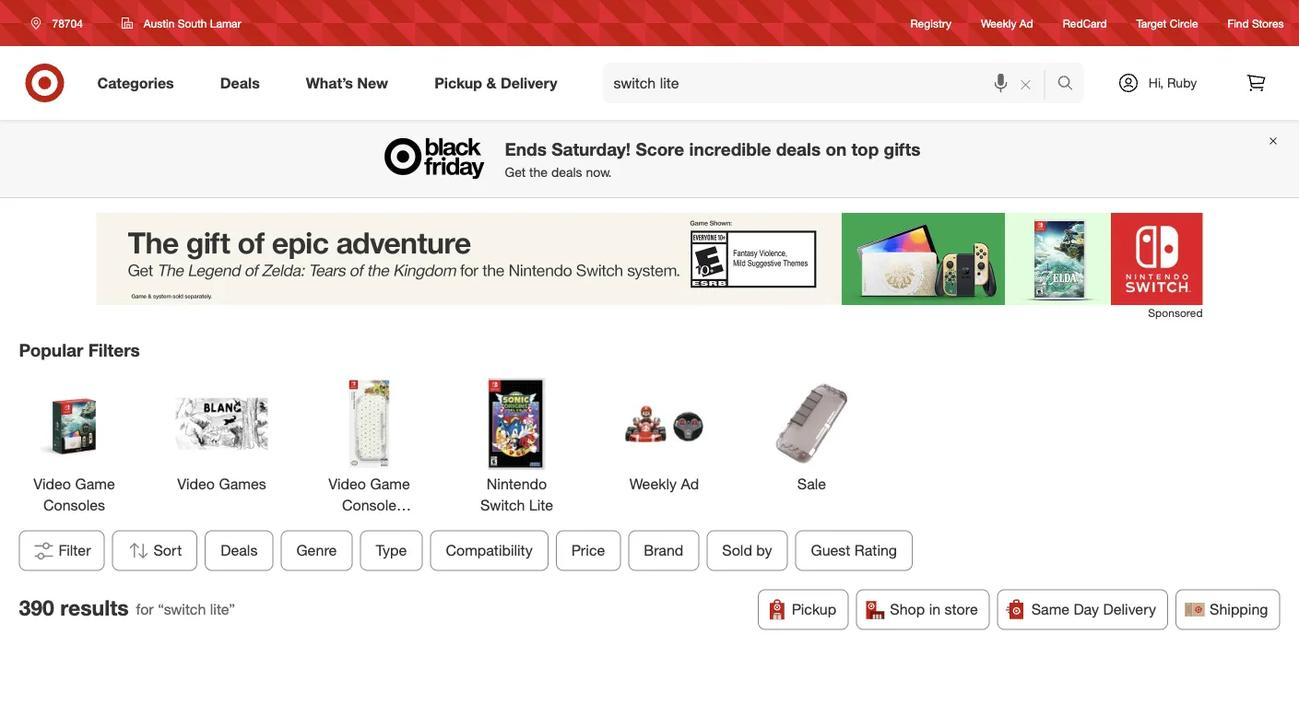 Task type: vqa. For each thing, say whether or not it's contained in the screenshot.
the bottommost the 2
no



Task type: describe. For each thing, give the bounding box(es) containing it.
filter button
[[19, 531, 105, 571]]

delivery for same day delivery
[[1103, 601, 1156, 619]]

0 horizontal spatial weekly ad
[[630, 475, 699, 493]]

what's
[[306, 74, 353, 92]]

video games link
[[166, 374, 277, 495]]

popular
[[19, 339, 83, 361]]

same
[[1032, 601, 1070, 619]]

advertisement region
[[96, 213, 1203, 305]]

1 horizontal spatial weekly ad link
[[981, 15, 1033, 31]]

1 horizontal spatial weekly ad
[[981, 16, 1033, 30]]

deals link
[[204, 63, 283, 103]]

lite"
[[210, 601, 235, 619]]

pickup & delivery
[[434, 74, 557, 92]]

on
[[826, 138, 847, 159]]

get
[[505, 164, 526, 180]]

saturday!
[[552, 138, 631, 159]]

pickup & delivery link
[[419, 63, 581, 103]]

for
[[136, 601, 154, 619]]

sold by
[[722, 542, 772, 560]]

ends
[[505, 138, 547, 159]]

cases
[[349, 517, 390, 535]]

filters
[[88, 339, 140, 361]]

shop in store
[[890, 601, 978, 619]]

genre
[[296, 542, 337, 560]]

lite
[[529, 496, 553, 514]]

the
[[529, 164, 548, 180]]

video game console cases
[[329, 475, 410, 535]]

deals button
[[205, 531, 273, 571]]

78704
[[52, 16, 83, 30]]

search
[[1049, 76, 1093, 94]]

switch
[[480, 496, 525, 514]]

find stores link
[[1228, 15, 1284, 31]]

target circle
[[1137, 16, 1198, 30]]

what's new
[[306, 74, 388, 92]]

guest rating button
[[795, 531, 913, 571]]

austin south lamar button
[[110, 6, 253, 40]]

day
[[1074, 601, 1099, 619]]

0 horizontal spatial ad
[[681, 475, 699, 493]]

video game consoles
[[33, 475, 115, 514]]

same day delivery
[[1032, 601, 1156, 619]]

delivery for pickup & delivery
[[501, 74, 557, 92]]

categories link
[[82, 63, 197, 103]]

sold by button
[[707, 531, 788, 571]]

hi, ruby
[[1149, 75, 1197, 91]]

in
[[929, 601, 941, 619]]

target
[[1137, 16, 1167, 30]]

incredible
[[689, 138, 771, 159]]

sort button
[[112, 531, 198, 571]]

what's new link
[[290, 63, 411, 103]]

by
[[757, 542, 772, 560]]

What can we help you find? suggestions appear below search field
[[603, 63, 1062, 103]]

find
[[1228, 16, 1249, 30]]

guest
[[811, 542, 851, 560]]

sort
[[154, 542, 182, 560]]

video games
[[177, 475, 266, 493]]

pickup for pickup
[[792, 601, 837, 619]]

1 horizontal spatial deals
[[776, 138, 821, 159]]

now.
[[586, 164, 612, 180]]

genre button
[[281, 531, 353, 571]]

compatibility button
[[430, 531, 549, 571]]

sold
[[722, 542, 752, 560]]

search button
[[1049, 63, 1093, 107]]

south
[[178, 16, 207, 30]]

deals for the deals button
[[221, 542, 258, 560]]

popular filters
[[19, 339, 140, 361]]



Task type: locate. For each thing, give the bounding box(es) containing it.
deals inside the deals button
[[221, 542, 258, 560]]

delivery right day
[[1103, 601, 1156, 619]]

weekly ad link
[[981, 15, 1033, 31], [609, 374, 720, 495]]

target circle link
[[1137, 15, 1198, 31]]

0 vertical spatial weekly ad link
[[981, 15, 1033, 31]]

0 vertical spatial deals
[[776, 138, 821, 159]]

austin south lamar
[[144, 16, 241, 30]]

game
[[75, 475, 115, 493], [370, 475, 410, 493]]

shipping button
[[1176, 590, 1280, 630]]

0 horizontal spatial game
[[75, 475, 115, 493]]

1 horizontal spatial pickup
[[792, 601, 837, 619]]

deals inside deals link
[[220, 74, 260, 92]]

redcard
[[1063, 16, 1107, 30]]

390 results for "switch lite"
[[19, 595, 235, 621]]

console
[[342, 496, 397, 514]]

deals for deals link
[[220, 74, 260, 92]]

0 horizontal spatial weekly ad link
[[609, 374, 720, 495]]

1 horizontal spatial ad
[[1020, 16, 1033, 30]]

lamar
[[210, 16, 241, 30]]

price
[[572, 542, 605, 560]]

game up console
[[370, 475, 410, 493]]

1 vertical spatial deals
[[551, 164, 582, 180]]

ends saturday! score incredible deals on top gifts get the deals now.
[[505, 138, 921, 180]]

pickup button
[[758, 590, 849, 630]]

deals left the on
[[776, 138, 821, 159]]

sponsored
[[1148, 306, 1203, 320]]

guest rating
[[811, 542, 897, 560]]

video for video game consoles
[[33, 475, 71, 493]]

0 horizontal spatial delivery
[[501, 74, 557, 92]]

&
[[486, 74, 497, 92]]

0 horizontal spatial weekly
[[630, 475, 677, 493]]

delivery inside button
[[1103, 601, 1156, 619]]

1 horizontal spatial video
[[177, 475, 215, 493]]

austin
[[144, 16, 175, 30]]

find stores
[[1228, 16, 1284, 30]]

video inside video game console cases
[[329, 475, 366, 493]]

1 vertical spatial weekly ad
[[630, 475, 699, 493]]

2 horizontal spatial video
[[329, 475, 366, 493]]

game up consoles
[[75, 475, 115, 493]]

type
[[376, 542, 407, 560]]

registry
[[911, 16, 952, 30]]

stores
[[1252, 16, 1284, 30]]

ad
[[1020, 16, 1033, 30], [681, 475, 699, 493]]

rating
[[855, 542, 897, 560]]

0 vertical spatial weekly ad
[[981, 16, 1033, 30]]

delivery right &
[[501, 74, 557, 92]]

games
[[219, 475, 266, 493]]

weekly
[[981, 16, 1017, 30], [630, 475, 677, 493]]

1 horizontal spatial game
[[370, 475, 410, 493]]

brand button
[[628, 531, 699, 571]]

0 vertical spatial deals
[[220, 74, 260, 92]]

0 horizontal spatial video
[[33, 475, 71, 493]]

game for consoles
[[75, 475, 115, 493]]

0 vertical spatial ad
[[1020, 16, 1033, 30]]

shop
[[890, 601, 925, 619]]

circle
[[1170, 16, 1198, 30]]

0 horizontal spatial deals
[[551, 164, 582, 180]]

ruby
[[1167, 75, 1197, 91]]

video game consoles link
[[19, 374, 130, 516]]

game for console
[[370, 475, 410, 493]]

deals
[[776, 138, 821, 159], [551, 164, 582, 180]]

1 vertical spatial delivery
[[1103, 601, 1156, 619]]

filter
[[59, 542, 91, 560]]

game inside video game consoles
[[75, 475, 115, 493]]

78704 button
[[19, 6, 102, 40]]

weekly up brand
[[630, 475, 677, 493]]

weekly right registry
[[981, 16, 1017, 30]]

sale
[[798, 475, 826, 493]]

0 vertical spatial weekly
[[981, 16, 1017, 30]]

video left games
[[177, 475, 215, 493]]

pickup down guest
[[792, 601, 837, 619]]

consoles
[[43, 496, 105, 514]]

nintendo switch lite
[[480, 475, 553, 514]]

video inside video game consoles
[[33, 475, 71, 493]]

2 video from the left
[[177, 475, 215, 493]]

video game console cases link
[[314, 374, 425, 535]]

gifts
[[884, 138, 921, 159]]

video up console
[[329, 475, 366, 493]]

pickup inside button
[[792, 601, 837, 619]]

categories
[[97, 74, 174, 92]]

1 video from the left
[[33, 475, 71, 493]]

0 horizontal spatial pickup
[[434, 74, 482, 92]]

video for video games
[[177, 475, 215, 493]]

2 game from the left
[[370, 475, 410, 493]]

brand
[[644, 542, 684, 560]]

game inside video game console cases
[[370, 475, 410, 493]]

pickup left &
[[434, 74, 482, 92]]

shop in store button
[[856, 590, 990, 630]]

0 vertical spatial delivery
[[501, 74, 557, 92]]

price button
[[556, 531, 621, 571]]

deals down lamar
[[220, 74, 260, 92]]

nintendo
[[487, 475, 547, 493]]

new
[[357, 74, 388, 92]]

hi,
[[1149, 75, 1164, 91]]

weekly ad up brand
[[630, 475, 699, 493]]

video up consoles
[[33, 475, 71, 493]]

type button
[[360, 531, 423, 571]]

results
[[60, 595, 129, 621]]

"switch
[[158, 601, 206, 619]]

weekly ad
[[981, 16, 1033, 30], [630, 475, 699, 493]]

ad left the redcard
[[1020, 16, 1033, 30]]

1 vertical spatial weekly
[[630, 475, 677, 493]]

1 horizontal spatial weekly
[[981, 16, 1017, 30]]

compatibility
[[446, 542, 533, 560]]

store
[[945, 601, 978, 619]]

390
[[19, 595, 54, 621]]

delivery
[[501, 74, 557, 92], [1103, 601, 1156, 619]]

nintendo switch lite link
[[462, 374, 572, 516]]

deals up lite"
[[221, 542, 258, 560]]

1 vertical spatial weekly ad link
[[609, 374, 720, 495]]

redcard link
[[1063, 15, 1107, 31]]

1 horizontal spatial delivery
[[1103, 601, 1156, 619]]

ad up brand
[[681, 475, 699, 493]]

pickup for pickup & delivery
[[434, 74, 482, 92]]

1 vertical spatial ad
[[681, 475, 699, 493]]

score
[[636, 138, 684, 159]]

1 vertical spatial pickup
[[792, 601, 837, 619]]

deals
[[220, 74, 260, 92], [221, 542, 258, 560]]

3 video from the left
[[329, 475, 366, 493]]

deals right the
[[551, 164, 582, 180]]

weekly ad right registry
[[981, 16, 1033, 30]]

1 game from the left
[[75, 475, 115, 493]]

0 vertical spatial pickup
[[434, 74, 482, 92]]

same day delivery button
[[997, 590, 1168, 630]]

video
[[33, 475, 71, 493], [177, 475, 215, 493], [329, 475, 366, 493]]

shipping
[[1210, 601, 1268, 619]]

top
[[852, 138, 879, 159]]

1 vertical spatial deals
[[221, 542, 258, 560]]

registry link
[[911, 15, 952, 31]]

video for video game console cases
[[329, 475, 366, 493]]



